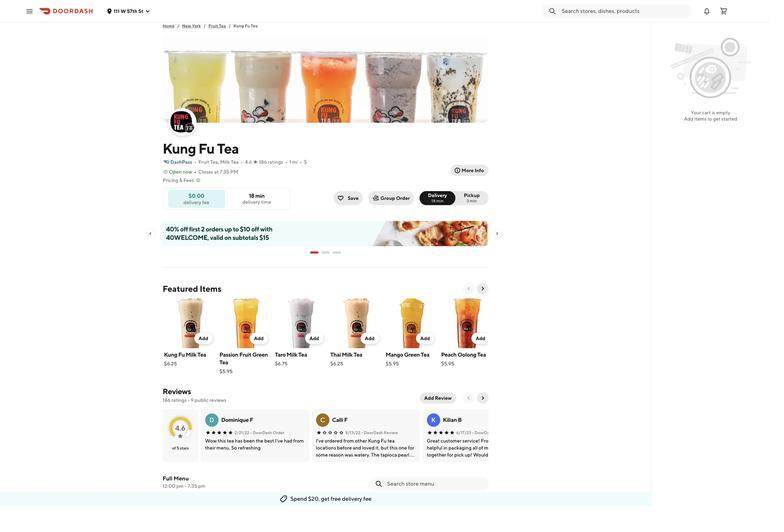 Task type: describe. For each thing, give the bounding box(es) containing it.
spend $20, get free delivery fee
[[291, 496, 372, 503]]

1 vertical spatial 4.6
[[175, 424, 186, 432]]

&
[[179, 178, 183, 183]]

tea inside taro milk tea $6.75
[[299, 352, 307, 358]]

• closes at 7:35 pm
[[194, 169, 238, 175]]

f for d
[[250, 417, 253, 424]]

group
[[381, 195, 395, 201]]

notification bell image
[[703, 7, 711, 15]]

$6.25 inside the thai milk tea $6.25
[[330, 361, 343, 367]]

new york link
[[182, 22, 201, 29]]

more info
[[462, 168, 484, 173]]

mango
[[386, 352, 403, 358]]

dashpass
[[170, 159, 192, 165]]

1 mi • $
[[290, 159, 307, 165]]

group order button
[[369, 191, 414, 205]]

reviews
[[210, 398, 226, 403]]

• doordash order for d
[[250, 430, 285, 436]]

thai milk tea image
[[330, 299, 383, 349]]

info
[[475, 168, 484, 173]]

milk inside the thai milk tea $6.25
[[342, 352, 353, 358]]

kung for milk
[[164, 352, 177, 358]]

d
[[209, 417, 214, 424]]

Store search: begin typing to search for stores available on DoorDash text field
[[562, 7, 688, 15]]

kilian
[[443, 417, 457, 424]]

add for taro milk tea
[[310, 336, 319, 342]]

w
[[121, 8, 126, 14]]

40% off first 2 orders up to $10 off with 40welcome, valid on subtotals $15
[[166, 226, 273, 241]]

st
[[138, 8, 143, 14]]

subtotals
[[233, 234, 258, 241]]

• right fruit tea, milk tea
[[241, 159, 243, 165]]

add button for kung fu milk tea
[[194, 333, 213, 344]]

min for delivery
[[437, 198, 444, 204]]

5
[[177, 446, 179, 451]]

mi
[[292, 159, 298, 165]]

of 5 stars
[[172, 446, 189, 451]]

• left $
[[300, 159, 302, 165]]

doordash for d
[[253, 430, 272, 436]]

peach
[[441, 352, 457, 358]]

0 vertical spatial fu
[[245, 23, 250, 28]]

items
[[695, 116, 707, 122]]

dominique
[[221, 417, 249, 424]]

peach oolong tea image
[[441, 299, 494, 349]]

pricing & fees button
[[163, 177, 201, 184]]

reviews 186 ratings • 9 public reviews
[[163, 387, 226, 403]]

order for d
[[273, 430, 285, 436]]

passion fruit green tea $5.95
[[220, 352, 268, 375]]

2/21/22
[[235, 430, 250, 436]]

tea inside peach oolong tea $5.95
[[478, 352, 486, 358]]

pm
[[230, 169, 238, 175]]

2 horizontal spatial delivery
[[342, 496, 362, 503]]

is
[[712, 110, 715, 115]]

add inside the your cart is empty add items to get started
[[684, 116, 694, 122]]

milk inside kung fu milk tea $6.25
[[186, 352, 197, 358]]

tea inside the thai milk tea $6.25
[[354, 352, 362, 358]]

items
[[200, 284, 222, 294]]

12:00
[[163, 484, 175, 489]]

passion fruit green tea image
[[220, 299, 272, 349]]

add button for peach oolong tea
[[472, 333, 490, 344]]

• inside reviews 186 ratings • 9 public reviews
[[188, 398, 190, 403]]

57th
[[127, 8, 137, 14]]

add review button
[[420, 393, 456, 404]]

featured items heading
[[163, 283, 222, 294]]

previous image
[[466, 396, 472, 401]]

featured items
[[163, 284, 222, 294]]

up
[[225, 226, 232, 233]]

• right now
[[194, 169, 196, 175]]

1 vertical spatial fruit
[[199, 159, 209, 165]]

1 off from the left
[[180, 226, 188, 233]]

add button for thai milk tea
[[361, 333, 379, 344]]

delivery 18 min
[[428, 193, 447, 204]]

0 vertical spatial kung
[[234, 23, 244, 28]]

review inside button
[[435, 396, 452, 401]]

3 / from the left
[[229, 23, 231, 28]]

next image
[[480, 396, 486, 401]]

111
[[114, 8, 120, 14]]

ratings inside reviews 186 ratings • 9 public reviews
[[172, 398, 187, 403]]

• right the dashpass
[[194, 159, 196, 165]]

18 inside 18 min delivery time
[[249, 193, 254, 199]]

111 w 57th st
[[114, 8, 143, 14]]

add for mango green tea
[[420, 336, 430, 342]]

fees
[[184, 178, 194, 183]]

full menu 12:00 pm - 7:35 pm
[[163, 476, 205, 489]]

taro
[[275, 352, 286, 358]]

doordash for c
[[364, 430, 383, 436]]

dominique f
[[221, 417, 253, 424]]

oolong
[[458, 352, 477, 358]]

home
[[163, 23, 175, 28]]

pickup 3 min
[[464, 193, 480, 204]]

• left "1"
[[285, 159, 287, 165]]

f for c
[[344, 417, 348, 424]]

kung fu tea
[[163, 140, 239, 157]]

min for pickup
[[470, 198, 477, 204]]

cart
[[702, 110, 711, 115]]

• doordash review
[[361, 430, 398, 436]]

$0.00
[[189, 193, 205, 199]]

kilian b
[[443, 417, 462, 424]]

1
[[290, 159, 291, 165]]

mango green tea $5.95
[[386, 352, 430, 367]]

save
[[348, 195, 359, 201]]

pickup
[[464, 193, 480, 198]]

next button of carousel image
[[480, 286, 486, 292]]

8/13/22
[[346, 430, 361, 436]]

calli f
[[332, 417, 348, 424]]

add button for taro milk tea
[[305, 333, 323, 344]]

tea inside kung fu milk tea $6.25
[[198, 352, 206, 358]]

previous button of carousel image
[[466, 286, 472, 292]]

add for thai milk tea
[[365, 336, 375, 342]]

thai
[[330, 352, 341, 358]]

home / new york / fruit tea / kung fu tea
[[163, 23, 258, 28]]

taro milk tea $6.75
[[275, 352, 307, 367]]

first
[[189, 226, 200, 233]]

new
[[182, 23, 191, 28]]

add inside the add review button
[[424, 396, 434, 401]]

spend
[[291, 496, 307, 503]]

add review
[[424, 396, 452, 401]]

tea inside mango green tea $5.95
[[421, 352, 430, 358]]

fee inside $0.00 delivery fee
[[202, 200, 210, 205]]

min inside 18 min delivery time
[[255, 193, 265, 199]]

b
[[458, 417, 462, 424]]

select promotional banner element
[[310, 246, 341, 259]]

public
[[195, 398, 209, 403]]

get inside the your cart is empty add items to get started
[[713, 116, 721, 122]]

$0.00 delivery fee
[[184, 193, 210, 205]]

on
[[224, 234, 232, 241]]

$5.95 inside passion fruit green tea $5.95
[[220, 369, 233, 375]]

• right 6/17/23
[[472, 430, 474, 436]]

fu for kung fu milk tea $6.25
[[178, 352, 185, 358]]

peach oolong tea $5.95
[[441, 352, 486, 367]]

reviews
[[163, 387, 191, 396]]

full
[[163, 476, 173, 482]]



Task type: locate. For each thing, give the bounding box(es) containing it.
0 vertical spatial to
[[708, 116, 712, 122]]

doordash right 6/17/23
[[475, 430, 494, 436]]

0 vertical spatial ratings
[[268, 159, 283, 165]]

40welcome,
[[166, 234, 209, 241]]

min right 3
[[470, 198, 477, 204]]

1 horizontal spatial 4.6
[[245, 159, 252, 165]]

• right "2/21/22"
[[250, 430, 252, 436]]

2 off from the left
[[251, 226, 259, 233]]

at
[[214, 169, 219, 175]]

1 horizontal spatial review
[[435, 396, 452, 401]]

to for get
[[708, 116, 712, 122]]

open menu image
[[25, 7, 34, 15]]

1 horizontal spatial order
[[396, 195, 410, 201]]

1 f from the left
[[250, 417, 253, 424]]

$5.95 for peach oolong tea
[[441, 361, 455, 367]]

pm left '-'
[[176, 484, 184, 489]]

c
[[320, 417, 325, 424]]

2 $6.25 from the left
[[330, 361, 343, 367]]

0 horizontal spatial f
[[250, 417, 253, 424]]

186
[[259, 159, 267, 165], [163, 398, 171, 403]]

$10
[[240, 226, 250, 233]]

0 items, open order cart image
[[720, 7, 728, 15]]

delivery inside 18 min delivery time
[[243, 199, 260, 205]]

1 horizontal spatial doordash
[[364, 430, 383, 436]]

2 horizontal spatial doordash
[[475, 430, 494, 436]]

18
[[249, 193, 254, 199], [432, 198, 436, 204]]

kung for tea
[[163, 140, 196, 157]]

add button up oolong
[[472, 333, 490, 344]]

1 vertical spatial 7:35
[[188, 484, 197, 489]]

186 left "1"
[[259, 159, 267, 165]]

40%
[[166, 226, 179, 233]]

0 horizontal spatial order
[[273, 430, 285, 436]]

get
[[713, 116, 721, 122], [321, 496, 330, 503]]

milk inside taro milk tea $6.75
[[287, 352, 298, 358]]

0 vertical spatial 7:35
[[220, 169, 229, 175]]

add button
[[194, 333, 213, 344], [250, 333, 268, 344], [305, 333, 323, 344], [361, 333, 379, 344], [416, 333, 434, 344], [472, 333, 490, 344]]

f right dominique
[[250, 417, 253, 424]]

0 horizontal spatial 18
[[249, 193, 254, 199]]

1 horizontal spatial 7:35
[[220, 169, 229, 175]]

$6.25 inside kung fu milk tea $6.25
[[164, 361, 177, 367]]

kung fu milk tea image
[[164, 299, 217, 349]]

$6.25 down thai
[[330, 361, 343, 367]]

fruit up closes
[[199, 159, 209, 165]]

2 horizontal spatial /
[[229, 23, 231, 28]]

ratings down reviews link
[[172, 398, 187, 403]]

k
[[431, 417, 436, 424]]

1 / from the left
[[177, 23, 179, 28]]

0 horizontal spatial $5.95
[[220, 369, 233, 375]]

to inside 40% off first 2 orders up to $10 off with 40welcome, valid on subtotals $15
[[233, 226, 239, 233]]

1 vertical spatial get
[[321, 496, 330, 503]]

1 vertical spatial 186
[[163, 398, 171, 403]]

milk down kung fu milk tea image
[[186, 352, 197, 358]]

doordash right '8/13/22'
[[364, 430, 383, 436]]

7:35 right '-'
[[188, 484, 197, 489]]

5 add button from the left
[[416, 333, 434, 344]]

get down "is"
[[713, 116, 721, 122]]

0 vertical spatial fee
[[202, 200, 210, 205]]

doordash right "2/21/22"
[[253, 430, 272, 436]]

$6.25 up reviews link
[[164, 361, 177, 367]]

delivery
[[243, 199, 260, 205], [184, 200, 201, 205], [342, 496, 362, 503]]

1 green from the left
[[252, 352, 268, 358]]

pricing & fees
[[163, 178, 194, 183]]

milk right tea,
[[220, 159, 230, 165]]

• doordash order right "2/21/22"
[[250, 430, 285, 436]]

kung inside kung fu milk tea $6.25
[[164, 352, 177, 358]]

0 vertical spatial 4.6
[[245, 159, 252, 165]]

2 • doordash order from the left
[[472, 430, 506, 436]]

$6.75
[[275, 361, 288, 367]]

milk right taro
[[287, 352, 298, 358]]

get left free
[[321, 496, 330, 503]]

$5.95 inside peach oolong tea $5.95
[[441, 361, 455, 367]]

min up the with
[[255, 193, 265, 199]]

2 / from the left
[[204, 23, 206, 28]]

fruit right york
[[209, 23, 218, 28]]

ratings left "1"
[[268, 159, 283, 165]]

/ right york
[[204, 23, 206, 28]]

empty
[[716, 110, 731, 115]]

menu
[[174, 476, 189, 482]]

passion
[[220, 352, 238, 358]]

3 doordash from the left
[[475, 430, 494, 436]]

add for passion fruit green tea
[[254, 336, 264, 342]]

add button for passion fruit green tea
[[250, 333, 268, 344]]

fu
[[245, 23, 250, 28], [198, 140, 215, 157], [178, 352, 185, 358]]

$15
[[259, 234, 269, 241]]

2 horizontal spatial $5.95
[[441, 361, 455, 367]]

featured
[[163, 284, 198, 294]]

mango green tea image
[[386, 299, 439, 349]]

fu up tea,
[[198, 140, 215, 157]]

$5.95 down mango on the bottom right
[[386, 361, 399, 367]]

delivery left time
[[243, 199, 260, 205]]

186 down reviews link
[[163, 398, 171, 403]]

1 horizontal spatial to
[[708, 116, 712, 122]]

0 horizontal spatial to
[[233, 226, 239, 233]]

0 horizontal spatial min
[[255, 193, 265, 199]]

/ left new on the top of the page
[[177, 23, 179, 28]]

0 vertical spatial fruit
[[209, 23, 218, 28]]

0 horizontal spatial ratings
[[172, 398, 187, 403]]

add button up the thai milk tea $6.25
[[361, 333, 379, 344]]

orders
[[206, 226, 224, 233]]

1 doordash from the left
[[253, 430, 272, 436]]

tea inside passion fruit green tea $5.95
[[220, 359, 228, 366]]

1 horizontal spatial 186
[[259, 159, 267, 165]]

1 horizontal spatial get
[[713, 116, 721, 122]]

fruit right the passion
[[239, 352, 251, 358]]

7:35 right at
[[220, 169, 229, 175]]

0 horizontal spatial delivery
[[184, 200, 201, 205]]

2 green from the left
[[404, 352, 420, 358]]

to down cart
[[708, 116, 712, 122]]

delivery right free
[[342, 496, 362, 503]]

/ right fruit tea link at left
[[229, 23, 231, 28]]

off up the '40welcome,'
[[180, 226, 188, 233]]

9
[[191, 398, 194, 403]]

1 horizontal spatial fu
[[198, 140, 215, 157]]

fee right free
[[364, 496, 372, 503]]

1 horizontal spatial $6.25
[[330, 361, 343, 367]]

2 horizontal spatial order
[[495, 430, 506, 436]]

4.6 left 186 ratings •
[[245, 159, 252, 165]]

to inside the your cart is empty add items to get started
[[708, 116, 712, 122]]

1 horizontal spatial 18
[[432, 198, 436, 204]]

0 horizontal spatial doordash
[[253, 430, 272, 436]]

time
[[261, 199, 271, 205]]

1 horizontal spatial min
[[437, 198, 444, 204]]

•
[[194, 159, 196, 165], [241, 159, 243, 165], [285, 159, 287, 165], [300, 159, 302, 165], [194, 169, 196, 175], [188, 398, 190, 403], [250, 430, 252, 436], [361, 430, 363, 436], [472, 430, 474, 436]]

4 add button from the left
[[361, 333, 379, 344]]

0 horizontal spatial fu
[[178, 352, 185, 358]]

6/17/23
[[456, 430, 471, 436]]

green inside passion fruit green tea $5.95
[[252, 352, 268, 358]]

$
[[304, 159, 307, 165]]

kung fu milk tea $6.25
[[164, 352, 206, 367]]

• left 9
[[188, 398, 190, 403]]

1 horizontal spatial green
[[404, 352, 420, 358]]

1 horizontal spatial f
[[344, 417, 348, 424]]

1 horizontal spatial pm
[[198, 484, 205, 489]]

taro milk tea image
[[275, 299, 328, 349]]

2 vertical spatial fu
[[178, 352, 185, 358]]

group order
[[381, 195, 410, 201]]

add button up passion fruit green tea $5.95
[[250, 333, 268, 344]]

green left taro
[[252, 352, 268, 358]]

1 add button from the left
[[194, 333, 213, 344]]

to
[[708, 116, 712, 122], [233, 226, 239, 233]]

2 horizontal spatial min
[[470, 198, 477, 204]]

111 w 57th st button
[[107, 8, 150, 14]]

7:35 inside full menu 12:00 pm - 7:35 pm
[[188, 484, 197, 489]]

2 add button from the left
[[250, 333, 268, 344]]

186 ratings •
[[259, 159, 287, 165]]

doordash for k
[[475, 430, 494, 436]]

your cart is empty add items to get started
[[684, 110, 738, 122]]

stars
[[180, 446, 189, 451]]

1 horizontal spatial ratings
[[268, 159, 283, 165]]

$5.95 for mango green tea
[[386, 361, 399, 367]]

fruit inside passion fruit green tea $5.95
[[239, 352, 251, 358]]

0 horizontal spatial review
[[384, 430, 398, 436]]

• doordash order for k
[[472, 430, 506, 436]]

$5.95 inside mango green tea $5.95
[[386, 361, 399, 367]]

$5.95 down the passion
[[220, 369, 233, 375]]

1 vertical spatial ratings
[[172, 398, 187, 403]]

more info button
[[451, 165, 488, 176]]

pricing
[[163, 178, 178, 183]]

0 horizontal spatial 4.6
[[175, 424, 186, 432]]

of
[[172, 446, 176, 451]]

fee down $0.00
[[202, 200, 210, 205]]

dashpass •
[[170, 159, 196, 165]]

delivery
[[428, 193, 447, 198]]

1 horizontal spatial $5.95
[[386, 361, 399, 367]]

green inside mango green tea $5.95
[[404, 352, 420, 358]]

to right up
[[233, 226, 239, 233]]

0 horizontal spatial 7:35
[[188, 484, 197, 489]]

fu inside kung fu milk tea $6.25
[[178, 352, 185, 358]]

valid
[[210, 234, 223, 241]]

1 horizontal spatial • doordash order
[[472, 430, 506, 436]]

pm right '-'
[[198, 484, 205, 489]]

• doordash order right 6/17/23
[[472, 430, 506, 436]]

order inside button
[[396, 195, 410, 201]]

with
[[260, 226, 273, 233]]

2 horizontal spatial fu
[[245, 23, 250, 28]]

1 vertical spatial fu
[[198, 140, 215, 157]]

add button up taro milk tea $6.75
[[305, 333, 323, 344]]

1 vertical spatial to
[[233, 226, 239, 233]]

0 vertical spatial 186
[[259, 159, 267, 165]]

2 vertical spatial kung
[[164, 352, 177, 358]]

4.6 up the of 5 stars
[[175, 424, 186, 432]]

0 horizontal spatial fee
[[202, 200, 210, 205]]

thai milk tea $6.25
[[330, 352, 362, 367]]

2 vertical spatial fruit
[[239, 352, 251, 358]]

0 horizontal spatial get
[[321, 496, 330, 503]]

• right '8/13/22'
[[361, 430, 363, 436]]

free
[[331, 496, 341, 503]]

0 vertical spatial get
[[713, 116, 721, 122]]

Item Search search field
[[387, 481, 483, 488]]

2 pm from the left
[[198, 484, 205, 489]]

pm
[[176, 484, 184, 489], [198, 484, 205, 489]]

7:35
[[220, 169, 229, 175], [188, 484, 197, 489]]

fruit tea link
[[209, 22, 226, 29]]

add button for mango green tea
[[416, 333, 434, 344]]

closes
[[198, 169, 213, 175]]

0 horizontal spatial /
[[177, 23, 179, 28]]

4.6
[[245, 159, 252, 165], [175, 424, 186, 432]]

1 pm from the left
[[176, 484, 184, 489]]

min inside pickup 3 min
[[470, 198, 477, 204]]

18 inside delivery 18 min
[[432, 198, 436, 204]]

2 doordash from the left
[[364, 430, 383, 436]]

order methods option group
[[420, 191, 488, 205]]

to for $10
[[233, 226, 239, 233]]

fu down kung fu milk tea image
[[178, 352, 185, 358]]

186 inside reviews 186 ratings • 9 public reviews
[[163, 398, 171, 403]]

add for peach oolong tea
[[476, 336, 486, 342]]

$5.95 down peach
[[441, 361, 455, 367]]

kung fu tea image
[[163, 35, 488, 123], [169, 109, 196, 135]]

add button up kung fu milk tea $6.25
[[194, 333, 213, 344]]

milk right thai
[[342, 352, 353, 358]]

kung
[[234, 23, 244, 28], [163, 140, 196, 157], [164, 352, 177, 358]]

tea,
[[210, 159, 219, 165]]

your
[[691, 110, 701, 115]]

now
[[183, 169, 192, 175]]

18 left time
[[249, 193, 254, 199]]

3 add button from the left
[[305, 333, 323, 344]]

0 horizontal spatial 186
[[163, 398, 171, 403]]

1 vertical spatial review
[[384, 430, 398, 436]]

f right calli on the left of page
[[344, 417, 348, 424]]

0 horizontal spatial $6.25
[[164, 361, 177, 367]]

review
[[435, 396, 452, 401], [384, 430, 398, 436]]

1 vertical spatial fee
[[364, 496, 372, 503]]

off right $10
[[251, 226, 259, 233]]

0 horizontal spatial off
[[180, 226, 188, 233]]

0 vertical spatial review
[[435, 396, 452, 401]]

min inside delivery 18 min
[[437, 198, 444, 204]]

6 add button from the left
[[472, 333, 490, 344]]

save button
[[334, 191, 363, 205]]

-
[[185, 484, 187, 489]]

f
[[250, 417, 253, 424], [344, 417, 348, 424]]

more
[[462, 168, 474, 173]]

calli
[[332, 417, 343, 424]]

ratings
[[268, 159, 283, 165], [172, 398, 187, 403]]

fu right fruit tea link at left
[[245, 23, 250, 28]]

3
[[467, 198, 469, 204]]

order
[[396, 195, 410, 201], [273, 430, 285, 436], [495, 430, 506, 436]]

doordash
[[253, 430, 272, 436], [364, 430, 383, 436], [475, 430, 494, 436]]

york
[[192, 23, 201, 28]]

1 vertical spatial kung
[[163, 140, 196, 157]]

delivery inside $0.00 delivery fee
[[184, 200, 201, 205]]

order for k
[[495, 430, 506, 436]]

1 horizontal spatial /
[[204, 23, 206, 28]]

min left 3
[[437, 198, 444, 204]]

2 f from the left
[[344, 417, 348, 424]]

$20,
[[308, 496, 320, 503]]

open
[[169, 169, 182, 175]]

green right mango on the bottom right
[[404, 352, 420, 358]]

add for kung fu milk tea
[[199, 336, 208, 342]]

1 horizontal spatial fee
[[364, 496, 372, 503]]

fu for kung fu tea
[[198, 140, 215, 157]]

2
[[201, 226, 205, 233]]

1 • doordash order from the left
[[250, 430, 285, 436]]

1 horizontal spatial delivery
[[243, 199, 260, 205]]

delivery down $0.00
[[184, 200, 201, 205]]

add button up mango green tea $5.95
[[416, 333, 434, 344]]

1 horizontal spatial off
[[251, 226, 259, 233]]

0 horizontal spatial pm
[[176, 484, 184, 489]]

1 $6.25 from the left
[[164, 361, 177, 367]]

None radio
[[420, 191, 456, 205], [451, 191, 488, 205], [420, 191, 456, 205], [451, 191, 488, 205]]

0 horizontal spatial green
[[252, 352, 268, 358]]

0 horizontal spatial • doordash order
[[250, 430, 285, 436]]

18 left 3
[[432, 198, 436, 204]]



Task type: vqa. For each thing, say whether or not it's contained in the screenshot.
4.6
yes



